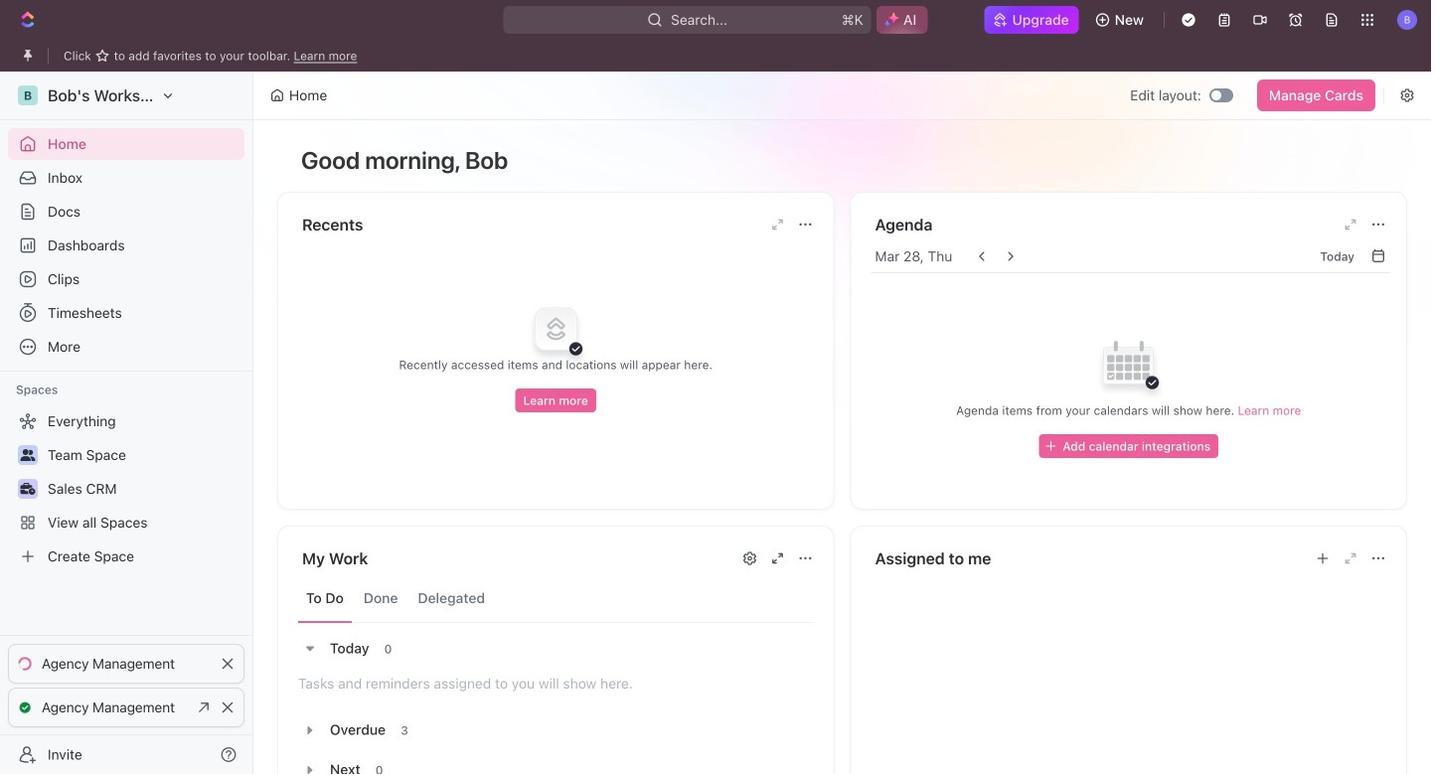 Task type: locate. For each thing, give the bounding box(es) containing it.
bob's workspace, , element
[[18, 85, 38, 105]]

tree
[[8, 405, 244, 572]]

tab list
[[298, 574, 813, 623]]

business time image
[[20, 483, 35, 495]]

sidebar navigation
[[0, 72, 257, 774]]

no recent items image
[[516, 289, 596, 369]]



Task type: describe. For each thing, give the bounding box(es) containing it.
tree inside sidebar "navigation"
[[8, 405, 244, 572]]

user group image
[[20, 449, 35, 461]]



Task type: vqa. For each thing, say whether or not it's contained in the screenshot.
tree within Sidebar Navigation
yes



